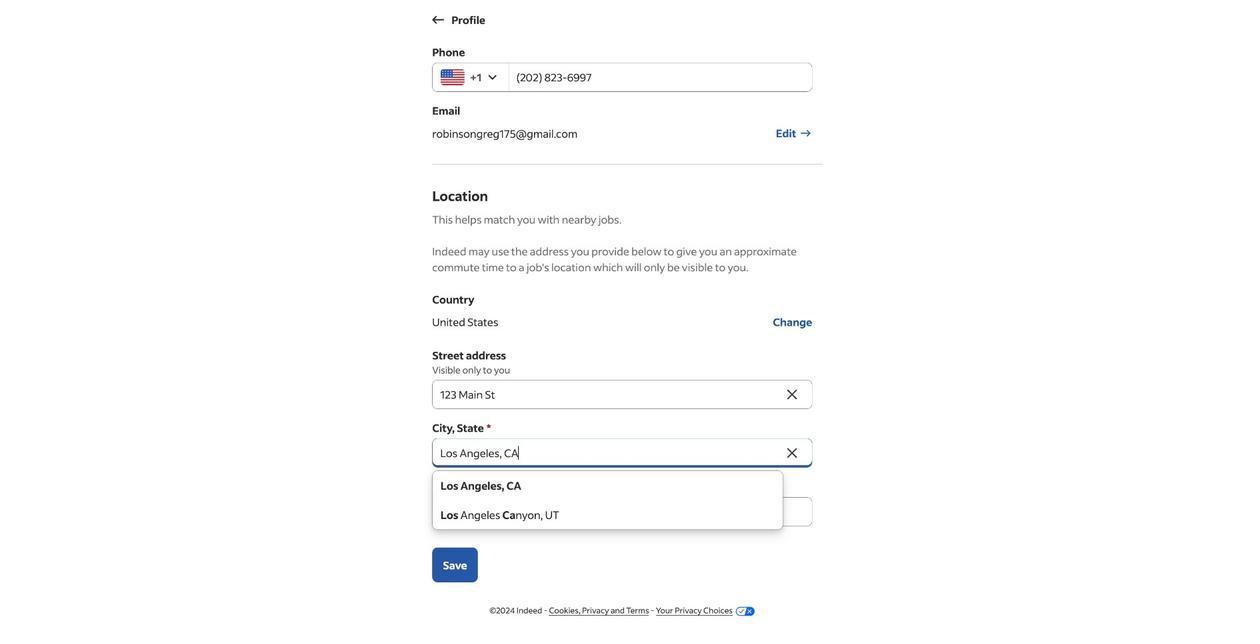 Task type: describe. For each thing, give the bounding box(es) containing it.
contact information element
[[432, 0, 823, 583]]



Task type: locate. For each thing, give the bounding box(es) containing it.
list box
[[432, 471, 783, 530]]

Type phone number telephone field
[[509, 63, 813, 92]]

None field
[[432, 4, 813, 33], [432, 380, 783, 409], [432, 439, 783, 468], [432, 497, 813, 527], [432, 4, 813, 33], [432, 380, 783, 409], [432, 439, 783, 468], [432, 497, 813, 527]]



Task type: vqa. For each thing, say whether or not it's contained in the screenshot.
Terms
no



